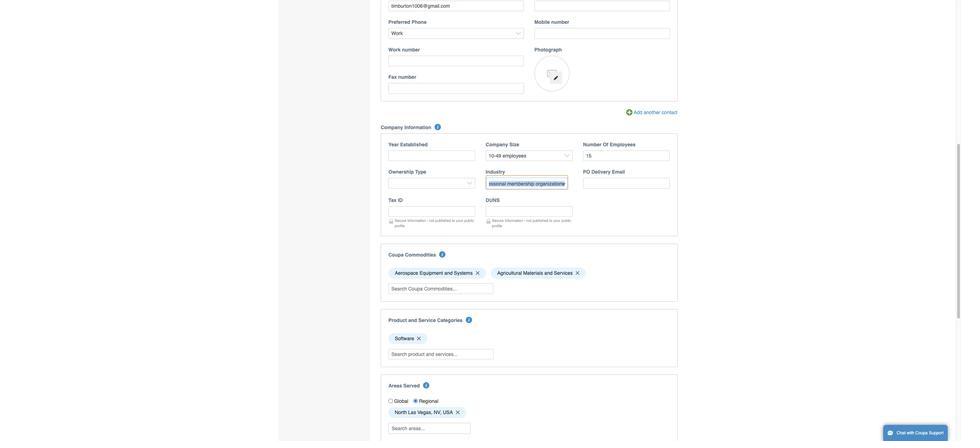 Task type: describe. For each thing, give the bounding box(es) containing it.
secure information - not published to your public profile for tax id
[[395, 218, 474, 228]]

selected list box for product and service categories
[[386, 332, 672, 346]]

size
[[509, 142, 519, 147]]

information for duns
[[505, 218, 523, 223]]

profile for duns
[[492, 224, 502, 228]]

number for fax number
[[398, 74, 416, 80]]

north
[[395, 410, 407, 416]]

coupa inside chat with coupa support button
[[915, 431, 928, 436]]

information up the established
[[404, 125, 431, 130]]

public for tax id
[[464, 218, 474, 223]]

year established
[[388, 142, 428, 147]]

additional information image for coupa commodities
[[439, 251, 446, 258]]

global
[[394, 399, 408, 404]]

published for tax id
[[435, 218, 451, 223]]

additional information image for company information
[[435, 124, 441, 130]]

add
[[634, 110, 642, 115]]

chat with coupa support button
[[883, 425, 948, 441]]

and for materials
[[544, 270, 553, 276]]

industry
[[486, 169, 505, 175]]

0 horizontal spatial and
[[408, 318, 417, 323]]

company information
[[381, 125, 431, 130]]

company for company information
[[381, 125, 403, 130]]

product and service categories
[[388, 318, 463, 323]]

selected areas list box
[[386, 406, 672, 420]]

Search Coupa Commodities... field
[[388, 284, 494, 294]]

Search areas... text field
[[389, 423, 470, 434]]

selected list box for coupa commodities
[[386, 266, 672, 280]]

po
[[583, 169, 590, 175]]

work
[[388, 47, 401, 53]]

Year Established text field
[[388, 151, 475, 161]]

support
[[929, 431, 944, 436]]

mobile number
[[534, 19, 569, 25]]

number of employees
[[583, 142, 636, 147]]

published for duns
[[533, 218, 548, 223]]

Mobile number text field
[[534, 28, 670, 39]]

tax id
[[388, 197, 403, 203]]

secure for tax id
[[395, 218, 406, 223]]

chat with coupa support
[[897, 431, 944, 436]]

type
[[415, 169, 426, 175]]

not for tax id
[[429, 218, 434, 223]]

regional
[[419, 399, 438, 404]]

software
[[395, 336, 414, 342]]

of
[[603, 142, 608, 147]]

duns
[[486, 197, 500, 203]]

Industry text field
[[486, 178, 567, 189]]

information for tax id
[[407, 218, 426, 223]]

number
[[583, 142, 602, 147]]

work number
[[388, 47, 420, 53]]

nv,
[[434, 410, 442, 416]]

served
[[403, 383, 420, 389]]

fax
[[388, 74, 397, 80]]

aerospace
[[395, 270, 418, 276]]

- for duns
[[524, 218, 525, 223]]

to for duns
[[549, 218, 552, 223]]

mobile
[[534, 19, 550, 25]]

number for mobile number
[[551, 19, 569, 25]]

id
[[398, 197, 403, 203]]

delivery
[[592, 169, 611, 175]]

vegas,
[[417, 410, 432, 416]]

materials
[[523, 270, 543, 276]]



Task type: locate. For each thing, give the bounding box(es) containing it.
agricultural
[[497, 270, 522, 276]]

agricultural materials and services
[[497, 270, 573, 276]]

your down tax id text box
[[456, 218, 463, 223]]

your down "duns" text box
[[553, 218, 561, 223]]

selected list box containing software
[[386, 332, 672, 346]]

and left the services
[[544, 270, 553, 276]]

2 not from the left
[[526, 218, 532, 223]]

PO Delivery Email text field
[[583, 178, 670, 189]]

not down "duns" text box
[[526, 218, 532, 223]]

None radio
[[388, 399, 393, 404], [413, 399, 418, 404], [388, 399, 393, 404], [413, 399, 418, 404]]

company
[[381, 125, 403, 130], [486, 142, 508, 147]]

0 horizontal spatial coupa
[[388, 252, 404, 258]]

0 vertical spatial company
[[381, 125, 403, 130]]

additional information image right served
[[423, 383, 429, 389]]

ownership type
[[388, 169, 426, 175]]

systems
[[454, 270, 473, 276]]

additional information image for product and service categories
[[466, 317, 472, 323]]

Number Of Employees text field
[[583, 151, 670, 161]]

secure information - not published to your public profile
[[395, 218, 474, 228], [492, 218, 571, 228]]

1 - from the left
[[427, 218, 428, 223]]

to for tax id
[[452, 218, 455, 223]]

-
[[427, 218, 428, 223], [524, 218, 525, 223]]

aerospace equipment and systems option
[[388, 268, 486, 279]]

number right the work
[[402, 47, 420, 53]]

po delivery email
[[583, 169, 625, 175]]

DUNS text field
[[486, 206, 573, 217]]

established
[[400, 142, 428, 147]]

north las vegas, nv, usa
[[395, 410, 453, 416]]

Tax ID text field
[[388, 206, 475, 217]]

public for duns
[[562, 218, 571, 223]]

areas
[[388, 383, 402, 389]]

photograph
[[534, 47, 562, 53]]

additional information image up year established text box
[[435, 124, 441, 130]]

areas served
[[388, 383, 420, 389]]

secure
[[395, 218, 406, 223], [492, 218, 504, 223]]

Search product and services... field
[[388, 349, 494, 360]]

coupa up the aerospace at the bottom
[[388, 252, 404, 258]]

coupa right "with"
[[915, 431, 928, 436]]

add another contact button
[[626, 109, 678, 117]]

secure down id
[[395, 218, 406, 223]]

2 horizontal spatial and
[[544, 270, 553, 276]]

north las vegas, nv, usa option
[[388, 407, 466, 418]]

information down "duns" text box
[[505, 218, 523, 223]]

1 published from the left
[[435, 218, 451, 223]]

additional information image right categories
[[466, 317, 472, 323]]

1 vertical spatial number
[[402, 47, 420, 53]]

2 your from the left
[[553, 218, 561, 223]]

software option
[[388, 333, 427, 344]]

0 horizontal spatial -
[[427, 218, 428, 223]]

1 selected list box from the top
[[386, 266, 672, 280]]

product
[[388, 318, 407, 323]]

year
[[388, 142, 399, 147]]

fax number
[[388, 74, 416, 80]]

0 horizontal spatial secure
[[395, 218, 406, 223]]

0 horizontal spatial public
[[464, 218, 474, 223]]

company left "size"
[[486, 142, 508, 147]]

equipment
[[420, 270, 443, 276]]

photograph image
[[534, 56, 569, 91]]

categories
[[437, 318, 463, 323]]

additional information image for areas served
[[423, 383, 429, 389]]

1 vertical spatial company
[[486, 142, 508, 147]]

published
[[435, 218, 451, 223], [533, 218, 548, 223]]

contact
[[662, 110, 678, 115]]

additional information image up the aerospace equipment and systems option
[[439, 251, 446, 258]]

1 horizontal spatial profile
[[492, 224, 502, 228]]

your
[[456, 218, 463, 223], [553, 218, 561, 223]]

secure information - not published to your public profile for duns
[[492, 218, 571, 228]]

email
[[612, 169, 625, 175]]

0 vertical spatial selected list box
[[386, 266, 672, 280]]

company for company size
[[486, 142, 508, 147]]

coupa
[[388, 252, 404, 258], [915, 431, 928, 436]]

1 public from the left
[[464, 218, 474, 223]]

information down tax id text box
[[407, 218, 426, 223]]

with
[[907, 431, 914, 436]]

profile down duns
[[492, 224, 502, 228]]

2 vertical spatial number
[[398, 74, 416, 80]]

1 horizontal spatial and
[[444, 270, 453, 276]]

secure down duns
[[492, 218, 504, 223]]

2 secure information - not published to your public profile from the left
[[492, 218, 571, 228]]

number for work number
[[402, 47, 420, 53]]

change image image
[[554, 76, 558, 80]]

1 horizontal spatial -
[[524, 218, 525, 223]]

0 horizontal spatial to
[[452, 218, 455, 223]]

Work number text field
[[388, 56, 524, 66]]

your for duns
[[553, 218, 561, 223]]

0 horizontal spatial published
[[435, 218, 451, 223]]

1 vertical spatial coupa
[[915, 431, 928, 436]]

1 horizontal spatial published
[[533, 218, 548, 223]]

2 profile from the left
[[492, 224, 502, 228]]

published down tax id text box
[[435, 218, 451, 223]]

1 secure from the left
[[395, 218, 406, 223]]

profile
[[395, 224, 405, 228], [492, 224, 502, 228]]

0 horizontal spatial not
[[429, 218, 434, 223]]

0 horizontal spatial company
[[381, 125, 403, 130]]

another
[[644, 110, 660, 115]]

service
[[418, 318, 436, 323]]

1 profile from the left
[[395, 224, 405, 228]]

add another contact
[[634, 110, 678, 115]]

not for duns
[[526, 218, 532, 223]]

2 - from the left
[[524, 218, 525, 223]]

to
[[452, 218, 455, 223], [549, 218, 552, 223]]

1 horizontal spatial public
[[562, 218, 571, 223]]

- for tax id
[[427, 218, 428, 223]]

Role text field
[[534, 1, 670, 11]]

1 to from the left
[[452, 218, 455, 223]]

selected list box
[[386, 266, 672, 280], [386, 332, 672, 346]]

2 published from the left
[[533, 218, 548, 223]]

and left service
[[408, 318, 417, 323]]

1 horizontal spatial company
[[486, 142, 508, 147]]

additional information image
[[435, 124, 441, 130], [439, 251, 446, 258], [466, 317, 472, 323], [423, 383, 429, 389]]

information
[[404, 125, 431, 130], [407, 218, 426, 223], [505, 218, 523, 223]]

profile down id
[[395, 224, 405, 228]]

2 secure from the left
[[492, 218, 504, 223]]

number
[[551, 19, 569, 25], [402, 47, 420, 53], [398, 74, 416, 80]]

company up year
[[381, 125, 403, 130]]

1 horizontal spatial not
[[526, 218, 532, 223]]

not down tax id text box
[[429, 218, 434, 223]]

0 vertical spatial coupa
[[388, 252, 404, 258]]

secure for duns
[[492, 218, 504, 223]]

1 your from the left
[[456, 218, 463, 223]]

commodities
[[405, 252, 436, 258]]

chat
[[897, 431, 906, 436]]

employees
[[610, 142, 636, 147]]

- down "duns" text box
[[524, 218, 525, 223]]

usa
[[443, 410, 453, 416]]

your for tax id
[[456, 218, 463, 223]]

to down "duns" text box
[[549, 218, 552, 223]]

not
[[429, 218, 434, 223], [526, 218, 532, 223]]

and left "systems"
[[444, 270, 453, 276]]

selected list box containing aerospace equipment and systems
[[386, 266, 672, 280]]

and
[[444, 270, 453, 276], [544, 270, 553, 276], [408, 318, 417, 323]]

2 selected list box from the top
[[386, 332, 672, 346]]

- down tax id text box
[[427, 218, 428, 223]]

number right mobile in the right of the page
[[551, 19, 569, 25]]

2 public from the left
[[562, 218, 571, 223]]

published down "duns" text box
[[533, 218, 548, 223]]

2 to from the left
[[549, 218, 552, 223]]

1 secure information - not published to your public profile from the left
[[395, 218, 474, 228]]

preferred phone
[[388, 19, 427, 25]]

None text field
[[388, 1, 524, 11]]

0 horizontal spatial secure information - not published to your public profile
[[395, 218, 474, 228]]

1 not from the left
[[429, 218, 434, 223]]

0 horizontal spatial your
[[456, 218, 463, 223]]

0 vertical spatial number
[[551, 19, 569, 25]]

and for equipment
[[444, 270, 453, 276]]

1 horizontal spatial coupa
[[915, 431, 928, 436]]

las
[[408, 410, 416, 416]]

preferred
[[388, 19, 410, 25]]

public
[[464, 218, 474, 223], [562, 218, 571, 223]]

secure information - not published to your public profile down "duns" text box
[[492, 218, 571, 228]]

0 horizontal spatial profile
[[395, 224, 405, 228]]

1 horizontal spatial secure
[[492, 218, 504, 223]]

profile for tax id
[[395, 224, 405, 228]]

1 horizontal spatial to
[[549, 218, 552, 223]]

Fax number text field
[[388, 83, 524, 94]]

1 horizontal spatial your
[[553, 218, 561, 223]]

to down tax id text box
[[452, 218, 455, 223]]

agricultural materials and services option
[[491, 268, 586, 279]]

tax
[[388, 197, 397, 203]]

ownership
[[388, 169, 414, 175]]

coupa commodities
[[388, 252, 436, 258]]

aerospace equipment and systems
[[395, 270, 473, 276]]

services
[[554, 270, 573, 276]]

1 vertical spatial selected list box
[[386, 332, 672, 346]]

secure information - not published to your public profile down tax id text box
[[395, 218, 474, 228]]

1 horizontal spatial secure information - not published to your public profile
[[492, 218, 571, 228]]

phone
[[412, 19, 427, 25]]

number right the fax
[[398, 74, 416, 80]]

company size
[[486, 142, 519, 147]]



Task type: vqa. For each thing, say whether or not it's contained in the screenshot.
the rightmost update
no



